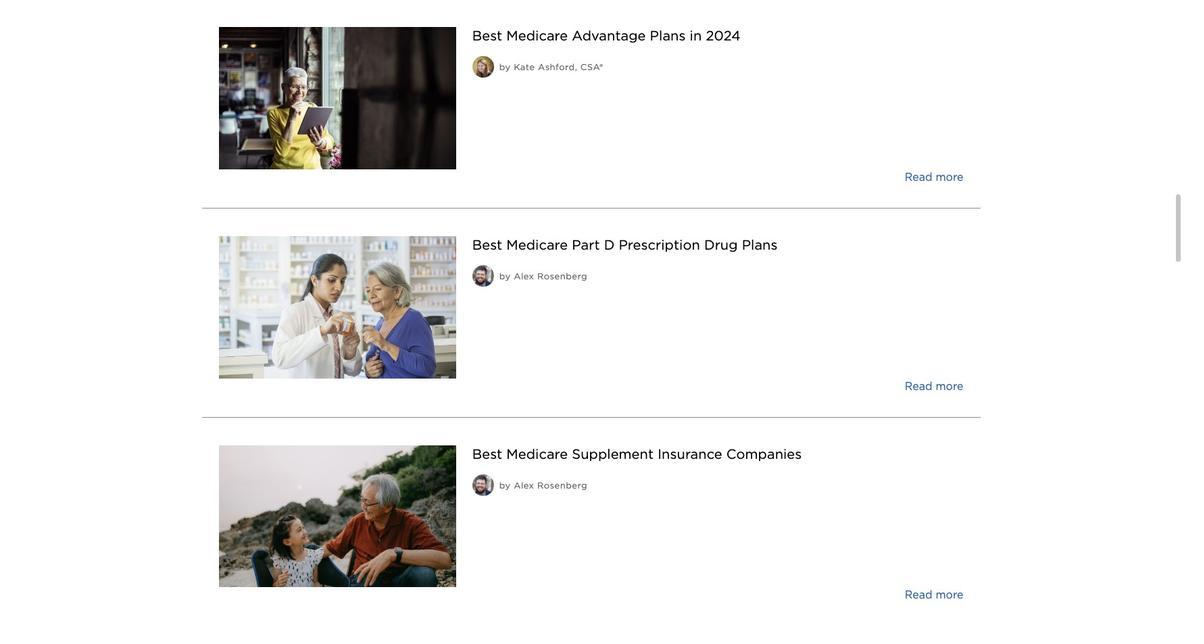 Task type: vqa. For each thing, say whether or not it's contained in the screenshot.
the 'recipient'
no



Task type: locate. For each thing, give the bounding box(es) containing it.
read for 2024
[[905, 171, 932, 184]]

0 vertical spatial by
[[499, 62, 511, 72]]

by
[[499, 62, 511, 72], [499, 272, 511, 282], [499, 481, 511, 491]]

1 horizontal spatial plans
[[742, 237, 778, 253]]

by alex rosenberg
[[499, 272, 587, 282], [499, 481, 587, 491]]

1 vertical spatial alex rosenberg's profile picture image
[[472, 475, 494, 496]]

d
[[604, 237, 615, 253]]

2 vertical spatial medicare
[[506, 446, 568, 463]]

2 read more from the top
[[905, 380, 963, 393]]

plans right drug
[[742, 237, 778, 253]]

medicare
[[506, 28, 568, 44], [506, 237, 568, 253], [506, 446, 568, 463]]

rosenberg down supplement
[[537, 481, 587, 491]]

0 vertical spatial medicare
[[506, 28, 568, 44]]

0 vertical spatial alex rosenberg's profile picture image
[[472, 265, 494, 287]]

2 read from the top
[[905, 380, 932, 393]]

2 rosenberg from the top
[[537, 481, 587, 491]]

medicare for advantage
[[506, 28, 568, 44]]

rosenberg for part
[[537, 272, 587, 282]]

part
[[572, 237, 600, 253]]

2 alex rosenberg's profile picture image from the top
[[472, 475, 494, 496]]

2 medicare from the top
[[506, 237, 568, 253]]

advantage
[[572, 28, 646, 44]]

1 rosenberg from the top
[[537, 272, 587, 282]]

0 vertical spatial alex
[[514, 272, 534, 282]]

ashford,
[[538, 62, 577, 72]]

2 by alex rosenberg from the top
[[499, 481, 587, 491]]

read more
[[905, 171, 963, 184], [905, 380, 963, 393], [905, 590, 963, 602]]

more
[[936, 171, 963, 184], [936, 380, 963, 393], [936, 590, 963, 602]]

1 vertical spatial more
[[936, 380, 963, 393]]

alex rosenberg's profile picture image
[[472, 265, 494, 287], [472, 475, 494, 496]]

1 vertical spatial by alex rosenberg
[[499, 481, 587, 491]]

0 vertical spatial best
[[472, 28, 502, 44]]

1 vertical spatial read
[[905, 380, 932, 393]]

1 vertical spatial by
[[499, 272, 511, 282]]

2 vertical spatial more
[[936, 590, 963, 602]]

1 best from the top
[[472, 28, 502, 44]]

1 by alex rosenberg from the top
[[499, 272, 587, 282]]

0 horizontal spatial plans
[[650, 28, 686, 44]]

0 vertical spatial plans
[[650, 28, 686, 44]]

by for best medicare supplement insurance companies
[[499, 481, 511, 491]]

2 by from the top
[[499, 272, 511, 282]]

1 vertical spatial read more
[[905, 380, 963, 393]]

best for best medicare part d prescription drug plans
[[472, 237, 502, 253]]

1 alex from the top
[[514, 272, 534, 282]]

1 vertical spatial best
[[472, 237, 502, 253]]

alex
[[514, 272, 534, 282], [514, 481, 534, 491]]

2 vertical spatial read more
[[905, 590, 963, 602]]

3 medicare from the top
[[506, 446, 568, 463]]

2 vertical spatial by
[[499, 481, 511, 491]]

3 read from the top
[[905, 590, 932, 602]]

2 vertical spatial best
[[472, 446, 502, 463]]

best
[[472, 28, 502, 44], [472, 237, 502, 253], [472, 446, 502, 463]]

best for best medicare advantage plans in 2024
[[472, 28, 502, 44]]

read
[[905, 171, 932, 184], [905, 380, 932, 393], [905, 590, 932, 602]]

2 alex from the top
[[514, 481, 534, 491]]

plans left the in
[[650, 28, 686, 44]]

rosenberg down the part
[[537, 272, 587, 282]]

0 vertical spatial read more
[[905, 171, 963, 184]]

2 best from the top
[[472, 237, 502, 253]]

0 vertical spatial by alex rosenberg
[[499, 272, 587, 282]]

0 vertical spatial rosenberg
[[537, 272, 587, 282]]

2 more from the top
[[936, 380, 963, 393]]

0 vertical spatial more
[[936, 171, 963, 184]]

1 read from the top
[[905, 171, 932, 184]]

1 by from the top
[[499, 62, 511, 72]]

1 vertical spatial rosenberg
[[537, 481, 587, 491]]

3 best from the top
[[472, 446, 502, 463]]

1 vertical spatial alex
[[514, 481, 534, 491]]

1 vertical spatial medicare
[[506, 237, 568, 253]]

3 by from the top
[[499, 481, 511, 491]]

read more for drug
[[905, 380, 963, 393]]

2 vertical spatial read
[[905, 590, 932, 602]]

1 more from the top
[[936, 171, 963, 184]]

rosenberg
[[537, 272, 587, 282], [537, 481, 587, 491]]

read more for 2024
[[905, 171, 963, 184]]

read for drug
[[905, 380, 932, 393]]

alex rosenberg's profile picture image for best medicare part d prescription drug plans
[[472, 265, 494, 287]]

1 medicare from the top
[[506, 28, 568, 44]]

1 read more from the top
[[905, 171, 963, 184]]

1 vertical spatial plans
[[742, 237, 778, 253]]

more for drug
[[936, 380, 963, 393]]

1 alex rosenberg's profile picture image from the top
[[472, 265, 494, 287]]

0 vertical spatial read
[[905, 171, 932, 184]]

plans
[[650, 28, 686, 44], [742, 237, 778, 253]]

medicare for supplement
[[506, 446, 568, 463]]



Task type: describe. For each thing, give the bounding box(es) containing it.
alex for part
[[514, 272, 534, 282]]

2024
[[706, 28, 740, 44]]

best medicare supplement insurance companies
[[472, 446, 802, 463]]

more for 2024
[[936, 171, 963, 184]]

best medicare advantage plans in 2024
[[472, 28, 740, 44]]

best medicare part d prescription drug plans
[[472, 237, 778, 253]]

by alex rosenberg for part
[[499, 272, 587, 282]]

by kate ashford, csa®
[[499, 62, 603, 72]]

by alex rosenberg for supplement
[[499, 481, 587, 491]]

3 read more from the top
[[905, 590, 963, 602]]

medicare for part
[[506, 237, 568, 253]]

drug
[[704, 237, 738, 253]]

prescription
[[619, 237, 700, 253]]

by for best medicare part d prescription drug plans
[[499, 272, 511, 282]]

csa®
[[580, 62, 603, 72]]

kate
[[514, 62, 535, 72]]

3 more from the top
[[936, 590, 963, 602]]

in
[[690, 28, 702, 44]]

supplement
[[572, 446, 654, 463]]

by for best medicare advantage plans in 2024
[[499, 62, 511, 72]]

insurance
[[658, 446, 722, 463]]

kate ashford, csa®'s profile picture image
[[472, 56, 494, 78]]

companies
[[726, 446, 802, 463]]

alex rosenberg's profile picture image for best medicare supplement insurance companies
[[472, 475, 494, 496]]

best for best medicare supplement insurance companies
[[472, 446, 502, 463]]

rosenberg for supplement
[[537, 481, 587, 491]]

alex for supplement
[[514, 481, 534, 491]]



